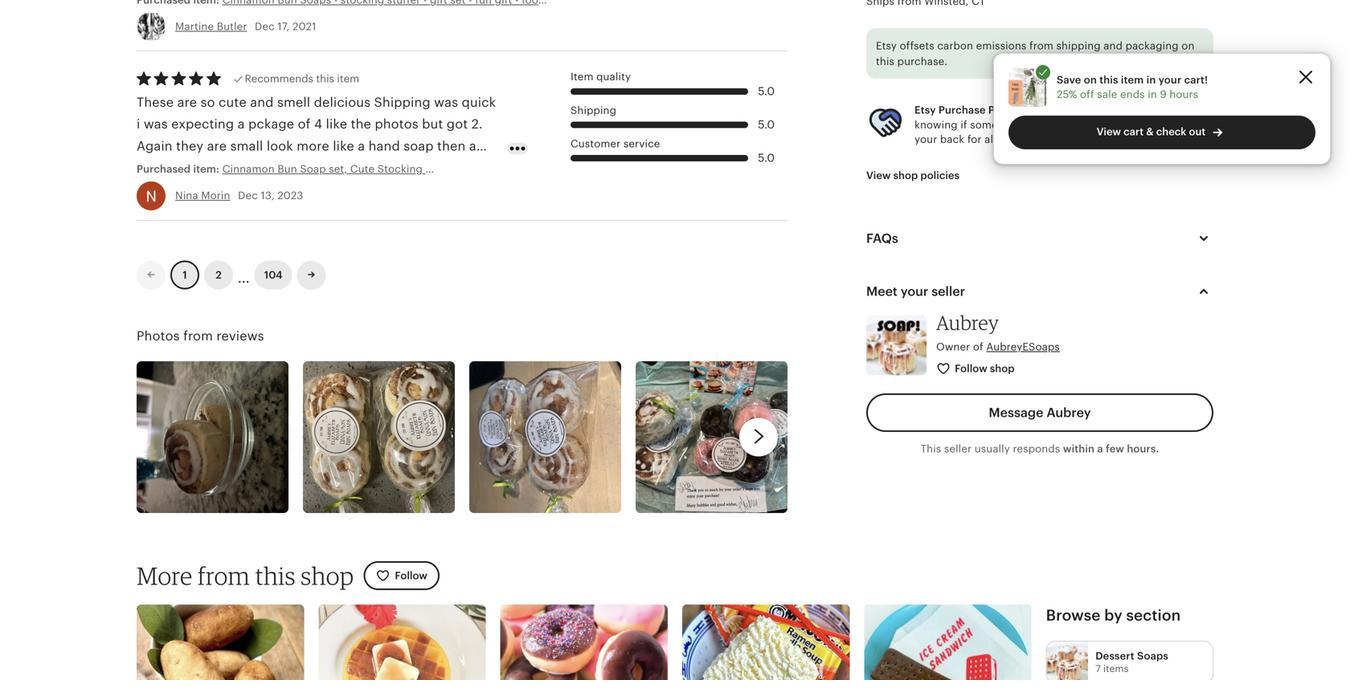 Task type: describe. For each thing, give the bounding box(es) containing it.
something
[[970, 119, 1025, 131]]

reviews
[[217, 329, 264, 343]]

0 horizontal spatial item
[[337, 73, 359, 85]]

aubreyesoaps link
[[987, 341, 1060, 353]]

back
[[940, 133, 965, 145]]

customer service
[[571, 138, 660, 150]]

waffle soap - cute stocking stuffer, gag gift for women, unique handmade holiday white elephant gift, birthday gift for her, gift for kids image
[[319, 605, 486, 681]]

etsy purchase protection:
[[915, 104, 1045, 116]]

goes
[[1027, 119, 1052, 131]]

1 vertical spatial seller
[[944, 443, 972, 455]]

aubrey inside button
[[1047, 406, 1091, 420]]

0 vertical spatial was
[[434, 95, 458, 110]]

out
[[1189, 126, 1206, 138]]

look
[[267, 139, 293, 153]]

got inside shop confidently on etsy knowing if something goes wrong with an order, we've got your back for all eligible purchases —
[[1195, 119, 1212, 131]]

—
[[1095, 133, 1104, 145]]

aubreyesoaps
[[987, 341, 1060, 353]]

purchases
[[1040, 133, 1092, 145]]

section
[[1127, 607, 1181, 625]]

got inside these are so cute and smell delicious  shipping was quick i was expecting a pckage of 4 like the photos but got 2. again they are small look more like a hand soap then a bath soap but they are very cute and smell just like a cinnabun
[[447, 117, 468, 132]]

view cart & check out
[[1097, 126, 1206, 138]]

potato gift soap - best gag gift for him, holiday stocking stuffer for men, realistic food soap, cute prank for adult image
[[137, 605, 304, 681]]

1 horizontal spatial smell
[[370, 161, 403, 175]]

0 horizontal spatial soap
[[169, 161, 199, 175]]

customer
[[571, 138, 621, 150]]

so
[[201, 95, 215, 110]]

follow shop button
[[924, 355, 1028, 384]]

these are so cute and smell delicious  shipping was quick i was expecting a pckage of 4 like the photos but got 2. again they are small look more like a hand soap then a bath soap but they are very cute and smell just like a cinnabun
[[137, 95, 496, 197]]

your inside save on this item in your cart! 25% off sale ends in 9 hours
[[1159, 74, 1182, 86]]

1 vertical spatial and
[[250, 95, 274, 110]]

2 vertical spatial and
[[343, 161, 367, 175]]

1 vertical spatial like
[[333, 139, 354, 153]]

from inside etsy offsets carbon emissions from shipping and packaging on this purchase.
[[1030, 40, 1054, 52]]

very
[[281, 161, 308, 175]]

photos
[[375, 117, 419, 132]]

these
[[137, 95, 174, 110]]

eligible
[[999, 133, 1037, 145]]

shop for view
[[893, 170, 918, 182]]

purchased item:
[[137, 163, 222, 175]]

1 horizontal spatial soap
[[404, 139, 434, 153]]

expecting
[[171, 117, 234, 132]]

2 5.0 from the top
[[758, 118, 775, 131]]

hand
[[369, 139, 400, 153]]

again
[[137, 139, 173, 153]]

1
[[183, 269, 187, 282]]

purchase.
[[898, 55, 948, 68]]

protection:
[[989, 104, 1045, 116]]

view cart & check out link
[[1009, 116, 1316, 150]]

2.
[[472, 117, 483, 132]]

item
[[571, 71, 594, 83]]

hours.
[[1127, 443, 1159, 455]]

if
[[961, 119, 968, 131]]

5.0 for quality
[[758, 85, 775, 98]]

meet
[[866, 284, 898, 299]]

1 horizontal spatial shipping
[[571, 104, 617, 116]]

martine butler link
[[175, 21, 247, 33]]

ice cream sandwich soap - cute stocking stuffer, gag gift for men, soap for kids, unique handmade gift for daughter, teacher gift image
[[864, 605, 1032, 681]]

1 vertical spatial in
[[1148, 88, 1157, 101]]

0 horizontal spatial are
[[177, 95, 197, 110]]

photos from reviews
[[137, 329, 264, 343]]

hours
[[1170, 88, 1199, 101]]

faqs
[[866, 231, 899, 246]]

17,
[[278, 21, 290, 33]]

shipping inside these are so cute and smell delicious  shipping was quick i was expecting a pckage of 4 like the photos but got 2. again they are small look more like a hand soap then a bath soap but they are very cute and smell just like a cinnabun
[[374, 95, 431, 110]]

delicious
[[314, 95, 371, 110]]

a down the
[[358, 139, 365, 153]]

small
[[230, 139, 263, 153]]

aubrey owner of aubreyesoaps
[[936, 311, 1060, 353]]

shop for follow
[[990, 363, 1015, 375]]

browse by section
[[1046, 607, 1181, 625]]

view for view cart & check out
[[1097, 126, 1121, 138]]

recommends
[[245, 73, 313, 85]]

1 link
[[170, 261, 199, 290]]

dec for 13,
[[238, 190, 258, 202]]

quick
[[462, 95, 496, 110]]

25%
[[1057, 88, 1077, 101]]

a up small
[[238, 117, 245, 132]]

…
[[238, 263, 250, 287]]

0 horizontal spatial smell
[[277, 95, 310, 110]]

save on this item in your cart! 25% off sale ends in 9 hours
[[1057, 74, 1208, 101]]

ramen noodle soap, best holiday gift for him, food soap, fun secret santa, cute gag gift for husband, japanese themed stocking stuffer image
[[682, 605, 850, 681]]

etsy for etsy purchase protection:
[[915, 104, 936, 116]]

within
[[1063, 443, 1095, 455]]

9
[[1160, 88, 1167, 101]]

owner
[[936, 341, 970, 353]]

responds
[[1013, 443, 1060, 455]]

aubrey image
[[866, 315, 927, 376]]

1 vertical spatial cute
[[311, 161, 339, 175]]

etsy inside shop confidently on etsy knowing if something goes wrong with an order, we've got your back for all eligible purchases —
[[1154, 104, 1175, 116]]

a left few
[[1097, 443, 1103, 455]]

view shop policies button
[[854, 161, 972, 190]]

for
[[968, 133, 982, 145]]

policies
[[921, 170, 960, 182]]

on inside shop confidently on etsy knowing if something goes wrong with an order, we've got your back for all eligible purchases —
[[1138, 104, 1152, 116]]

then
[[437, 139, 466, 153]]

all
[[985, 133, 996, 145]]

a right the then
[[469, 139, 476, 153]]

on inside save on this item in your cart! 25% off sale ends in 9 hours
[[1084, 74, 1097, 86]]

on inside etsy offsets carbon emissions from shipping and packaging on this purchase.
[[1182, 40, 1195, 52]]

i
[[137, 117, 140, 132]]

martine butler dec 17, 2021
[[175, 21, 316, 33]]

meet your seller button
[[852, 272, 1228, 311]]

sale
[[1097, 88, 1118, 101]]

cart!
[[1184, 74, 1208, 86]]

and inside etsy offsets carbon emissions from shipping and packaging on this purchase.
[[1104, 40, 1123, 52]]

0 horizontal spatial cute
[[219, 95, 247, 110]]

recommends this item
[[245, 73, 359, 85]]

we've
[[1163, 119, 1192, 131]]

2021
[[293, 21, 316, 33]]



Task type: vqa. For each thing, say whether or not it's contained in the screenshot.
form
no



Task type: locate. For each thing, give the bounding box(es) containing it.
1 vertical spatial view
[[866, 170, 891, 182]]

nina
[[175, 190, 198, 202]]

etsy inside etsy offsets carbon emissions from shipping and packaging on this purchase.
[[876, 40, 897, 52]]

of
[[298, 117, 311, 132], [973, 341, 984, 353]]

view down confidently
[[1097, 126, 1121, 138]]

2 vertical spatial your
[[901, 284, 929, 299]]

service
[[624, 138, 660, 150]]

1 vertical spatial aubrey
[[1047, 406, 1091, 420]]

2 vertical spatial shop
[[301, 561, 354, 591]]

0 vertical spatial seller
[[932, 284, 965, 299]]

etsy
[[876, 40, 897, 52], [915, 104, 936, 116], [1154, 104, 1175, 116]]

0 horizontal spatial shop
[[301, 561, 354, 591]]

0 vertical spatial dec
[[255, 21, 275, 33]]

0 vertical spatial aubrey
[[936, 311, 999, 335]]

1 horizontal spatial and
[[343, 161, 367, 175]]

got
[[447, 117, 468, 132], [1195, 119, 1212, 131]]

2 vertical spatial are
[[258, 161, 278, 175]]

1 horizontal spatial cute
[[311, 161, 339, 175]]

and up "pckage"
[[250, 95, 274, 110]]

dec left 13,
[[238, 190, 258, 202]]

message aubrey button
[[866, 394, 1214, 433]]

from right more
[[198, 561, 250, 591]]

from left shipping
[[1030, 40, 1054, 52]]

etsy left the 'offsets'
[[876, 40, 897, 52]]

quality
[[597, 71, 631, 83]]

1 horizontal spatial etsy
[[915, 104, 936, 116]]

soap
[[404, 139, 434, 153], [169, 161, 199, 175]]

0 horizontal spatial got
[[447, 117, 468, 132]]

in left 9
[[1148, 88, 1157, 101]]

2 horizontal spatial etsy
[[1154, 104, 1175, 116]]

was left quick
[[434, 95, 458, 110]]

1 horizontal spatial view
[[1097, 126, 1121, 138]]

few
[[1106, 443, 1125, 455]]

view left policies
[[866, 170, 891, 182]]

of up follow shop button
[[973, 341, 984, 353]]

0 vertical spatial from
[[1030, 40, 1054, 52]]

shipping
[[374, 95, 431, 110], [571, 104, 617, 116]]

nina morin link
[[175, 190, 230, 202]]

the
[[351, 117, 371, 132]]

got left "2."
[[447, 117, 468, 132]]

1 5.0 from the top
[[758, 85, 775, 98]]

from for this
[[198, 561, 250, 591]]

soap up just
[[404, 139, 434, 153]]

like down the then
[[433, 161, 454, 175]]

but up the morin on the left of page
[[202, 161, 223, 175]]

just
[[407, 161, 430, 175]]

view shop policies
[[866, 170, 960, 182]]

0 vertical spatial they
[[176, 139, 204, 153]]

2 vertical spatial 5.0
[[758, 152, 775, 165]]

morin
[[201, 190, 230, 202]]

of left 4
[[298, 117, 311, 132]]

0 vertical spatial your
[[1159, 74, 1182, 86]]

0 horizontal spatial on
[[1084, 74, 1097, 86]]

1 vertical spatial was
[[144, 117, 168, 132]]

etsy up the knowing
[[915, 104, 936, 116]]

1 vertical spatial soap
[[169, 161, 199, 175]]

this inside etsy offsets carbon emissions from shipping and packaging on this purchase.
[[876, 55, 895, 68]]

1 horizontal spatial item
[[1121, 74, 1144, 86]]

follow button
[[364, 562, 440, 591]]

dec left 17,
[[255, 21, 275, 33]]

1 vertical spatial but
[[202, 161, 223, 175]]

1 vertical spatial they
[[227, 161, 254, 175]]

and down the
[[343, 161, 367, 175]]

smell down hand
[[370, 161, 403, 175]]

1 horizontal spatial shop
[[893, 170, 918, 182]]

1 vertical spatial of
[[973, 341, 984, 353]]

nina morin dec 13, 2023
[[175, 190, 303, 202]]

0 vertical spatial but
[[422, 117, 443, 132]]

are down look on the top left of the page
[[258, 161, 278, 175]]

0 vertical spatial like
[[326, 117, 347, 132]]

follow up "waffle soap - cute stocking stuffer, gag gift for women, unique handmade holiday white elephant gift, birthday gift for her, gift for kids" "image"
[[395, 570, 428, 582]]

ends
[[1120, 88, 1145, 101]]

bath
[[137, 161, 165, 175]]

follow for follow shop
[[955, 363, 988, 375]]

by
[[1105, 607, 1123, 625]]

shipping
[[1057, 40, 1101, 52]]

of inside aubrey owner of aubreyesoaps
[[973, 341, 984, 353]]

shipping up photos
[[374, 95, 431, 110]]

check
[[1156, 126, 1187, 138]]

a down the then
[[458, 161, 465, 175]]

2 horizontal spatial on
[[1182, 40, 1195, 52]]

0 vertical spatial soap
[[404, 139, 434, 153]]

aubrey up "owner"
[[936, 311, 999, 335]]

was right i in the top left of the page
[[144, 117, 168, 132]]

follow down "owner"
[[955, 363, 988, 375]]

0 vertical spatial shop
[[893, 170, 918, 182]]

in
[[1147, 74, 1156, 86], [1148, 88, 1157, 101]]

0 vertical spatial 5.0
[[758, 85, 775, 98]]

item:
[[193, 163, 219, 175]]

0 vertical spatial smell
[[277, 95, 310, 110]]

0 horizontal spatial and
[[250, 95, 274, 110]]

your inside shop confidently on etsy knowing if something goes wrong with an order, we've got your back for all eligible purchases —
[[915, 133, 937, 145]]

2 horizontal spatial are
[[258, 161, 278, 175]]

0 horizontal spatial of
[[298, 117, 311, 132]]

0 vertical spatial follow
[[955, 363, 988, 375]]

0 horizontal spatial they
[[176, 139, 204, 153]]

are
[[177, 95, 197, 110], [207, 139, 227, 153], [258, 161, 278, 175]]

smell
[[277, 95, 310, 110], [370, 161, 403, 175]]

1 horizontal spatial of
[[973, 341, 984, 353]]

0 vertical spatial cute
[[219, 95, 247, 110]]

1 horizontal spatial are
[[207, 139, 227, 153]]

aubrey up within
[[1047, 406, 1091, 420]]

in down packaging
[[1147, 74, 1156, 86]]

from
[[1030, 40, 1054, 52], [183, 329, 213, 343], [198, 561, 250, 591]]

etsy offsets carbon emissions from shipping and packaging on this purchase.
[[876, 40, 1195, 68]]

0 horizontal spatial was
[[144, 117, 168, 132]]

follow shop
[[955, 363, 1015, 375]]

soaps
[[1137, 651, 1169, 663]]

browse
[[1046, 607, 1101, 625]]

packaging
[[1126, 40, 1179, 52]]

follow for follow
[[395, 570, 428, 582]]

1 vertical spatial from
[[183, 329, 213, 343]]

2023
[[278, 190, 303, 202]]

1 horizontal spatial got
[[1195, 119, 1212, 131]]

item up ends
[[1121, 74, 1144, 86]]

104
[[264, 269, 283, 282]]

item up the delicious
[[337, 73, 359, 85]]

0 horizontal spatial etsy
[[876, 40, 897, 52]]

butler
[[217, 21, 247, 33]]

1 horizontal spatial but
[[422, 117, 443, 132]]

0 vertical spatial view
[[1097, 126, 1121, 138]]

shop left follow button
[[301, 561, 354, 591]]

they
[[176, 139, 204, 153], [227, 161, 254, 175]]

0 vertical spatial in
[[1147, 74, 1156, 86]]

they down small
[[227, 161, 254, 175]]

photos
[[137, 329, 180, 343]]

on
[[1182, 40, 1195, 52], [1084, 74, 1097, 86], [1138, 104, 1152, 116]]

purchased
[[137, 163, 191, 175]]

your inside dropdown button
[[901, 284, 929, 299]]

but up the then
[[422, 117, 443, 132]]

1 horizontal spatial was
[[434, 95, 458, 110]]

shop confidently on etsy knowing if something goes wrong with an order, we've got your back for all eligible purchases —
[[915, 104, 1212, 145]]

from for reviews
[[183, 329, 213, 343]]

carbon
[[937, 40, 973, 52]]

2 horizontal spatial and
[[1104, 40, 1123, 52]]

knowing
[[915, 119, 958, 131]]

0 horizontal spatial aubrey
[[936, 311, 999, 335]]

your right 'meet'
[[901, 284, 929, 299]]

shop down aubreyesoaps
[[990, 363, 1015, 375]]

view for view shop policies
[[866, 170, 891, 182]]

1 horizontal spatial follow
[[955, 363, 988, 375]]

0 horizontal spatial view
[[866, 170, 891, 182]]

dessert
[[1096, 651, 1135, 663]]

2 horizontal spatial shop
[[990, 363, 1015, 375]]

donut soap with sprinkles gift set -stocking stuffer for kids, white elephant, best gift for him, gag gift, handmade cute unique soap image
[[500, 605, 668, 681]]

your up 9
[[1159, 74, 1182, 86]]

1 vertical spatial 5.0
[[758, 118, 775, 131]]

etsy down 9
[[1154, 104, 1175, 116]]

1 vertical spatial on
[[1084, 74, 1097, 86]]

view inside button
[[866, 170, 891, 182]]

dessert soaps 7 items
[[1096, 651, 1169, 675]]

etsy for etsy offsets carbon emissions from shipping and packaging on this purchase.
[[876, 40, 897, 52]]

seller
[[932, 284, 965, 299], [944, 443, 972, 455]]

like
[[326, 117, 347, 132], [333, 139, 354, 153], [433, 161, 454, 175]]

cart
[[1124, 126, 1144, 138]]

on up cart!
[[1182, 40, 1195, 52]]

seller inside dropdown button
[[932, 284, 965, 299]]

off
[[1080, 88, 1095, 101]]

your
[[1159, 74, 1182, 86], [915, 133, 937, 145], [901, 284, 929, 299]]

soap up nina
[[169, 161, 199, 175]]

save
[[1057, 74, 1082, 86]]

0 vertical spatial of
[[298, 117, 311, 132]]

this
[[876, 55, 895, 68], [316, 73, 334, 85], [1100, 74, 1119, 86], [255, 561, 296, 591]]

order,
[[1130, 119, 1160, 131]]

with
[[1090, 119, 1112, 131]]

aubrey inside aubrey owner of aubreyesoaps
[[936, 311, 999, 335]]

shop left policies
[[893, 170, 918, 182]]

0 horizontal spatial follow
[[395, 570, 428, 582]]

view
[[1097, 126, 1121, 138], [866, 170, 891, 182]]

message aubrey
[[989, 406, 1091, 420]]

item inside save on this item in your cart! 25% off sale ends in 9 hours
[[1121, 74, 1144, 86]]

1 vertical spatial smell
[[370, 161, 403, 175]]

like down the
[[333, 139, 354, 153]]

follow
[[955, 363, 988, 375], [395, 570, 428, 582]]

cute down the more
[[311, 161, 339, 175]]

0 vertical spatial and
[[1104, 40, 1123, 52]]

on up order,
[[1138, 104, 1152, 116]]

1 vertical spatial follow
[[395, 570, 428, 582]]

0 vertical spatial on
[[1182, 40, 1195, 52]]

cute right the so
[[219, 95, 247, 110]]

0 vertical spatial are
[[177, 95, 197, 110]]

offsets
[[900, 40, 935, 52]]

confidently
[[1078, 104, 1136, 116]]

0 horizontal spatial shipping
[[374, 95, 431, 110]]

meet your seller
[[866, 284, 965, 299]]

7
[[1096, 664, 1101, 675]]

1 horizontal spatial on
[[1138, 104, 1152, 116]]

this inside save on this item in your cart! 25% off sale ends in 9 hours
[[1100, 74, 1119, 86]]

more
[[137, 561, 193, 591]]

got right we've
[[1195, 119, 1212, 131]]

1 vertical spatial are
[[207, 139, 227, 153]]

message
[[989, 406, 1044, 420]]

1 vertical spatial dec
[[238, 190, 258, 202]]

seller right this
[[944, 443, 972, 455]]

shipping up customer
[[571, 104, 617, 116]]

1 vertical spatial your
[[915, 133, 937, 145]]

martine
[[175, 21, 214, 33]]

104 link
[[255, 261, 292, 290]]

from right photos
[[183, 329, 213, 343]]

5.0 for service
[[758, 152, 775, 165]]

seller up "owner"
[[932, 284, 965, 299]]

cute
[[219, 95, 247, 110], [311, 161, 339, 175]]

3 5.0 from the top
[[758, 152, 775, 165]]

on up off
[[1084, 74, 1097, 86]]

and right shipping
[[1104, 40, 1123, 52]]

item quality
[[571, 71, 631, 83]]

1 horizontal spatial they
[[227, 161, 254, 175]]

wrong
[[1055, 119, 1087, 131]]

this seller usually responds within a few hours.
[[921, 443, 1159, 455]]

see more listings in the dessert soaps section image
[[1047, 642, 1089, 681]]

they up purchased item:
[[176, 139, 204, 153]]

are left the so
[[177, 95, 197, 110]]

2 vertical spatial like
[[433, 161, 454, 175]]

2 vertical spatial from
[[198, 561, 250, 591]]

2
[[216, 269, 222, 282]]

a
[[238, 117, 245, 132], [358, 139, 365, 153], [469, 139, 476, 153], [458, 161, 465, 175], [1097, 443, 1103, 455]]

are up item: on the top left
[[207, 139, 227, 153]]

dec for 17,
[[255, 21, 275, 33]]

13,
[[261, 190, 275, 202]]

0 horizontal spatial but
[[202, 161, 223, 175]]

more from this shop
[[137, 561, 354, 591]]

1 horizontal spatial aubrey
[[1047, 406, 1091, 420]]

of inside these are so cute and smell delicious  shipping was quick i was expecting a pckage of 4 like the photos but got 2. again they are small look more like a hand soap then a bath soap but they are very cute and smell just like a cinnabun
[[298, 117, 311, 132]]

1 vertical spatial shop
[[990, 363, 1015, 375]]

aubrey
[[936, 311, 999, 335], [1047, 406, 1091, 420]]

more
[[297, 139, 329, 153]]

an
[[1115, 119, 1127, 131]]

faqs button
[[852, 219, 1228, 258]]

shop
[[1048, 104, 1075, 116]]

2 vertical spatial on
[[1138, 104, 1152, 116]]

smell down recommends this item
[[277, 95, 310, 110]]

your down the knowing
[[915, 133, 937, 145]]

like right 4
[[326, 117, 347, 132]]



